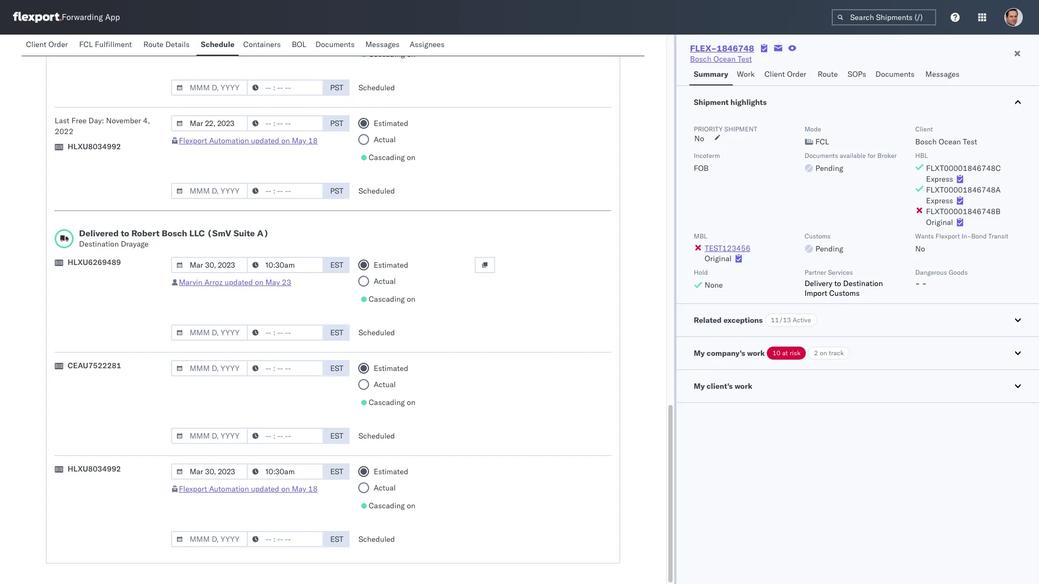 Task type: locate. For each thing, give the bounding box(es) containing it.
hlxu6269489
[[68, 258, 121, 268]]

2 pst from the top
[[330, 119, 344, 128]]

3 mmm d, yyyy text field from the top
[[171, 532, 248, 548]]

pending for customs
[[816, 244, 844, 254]]

1 horizontal spatial documents
[[805, 152, 839, 160]]

flexport automation updated on may 18
[[179, 136, 318, 146], [179, 485, 318, 494]]

1 pending from the top
[[816, 164, 844, 173]]

bond
[[972, 232, 987, 240]]

work right client's at the bottom
[[735, 382, 753, 392]]

1 vertical spatial automation
[[209, 485, 249, 494]]

1 horizontal spatial ocean
[[939, 137, 962, 147]]

updated
[[251, 136, 279, 146], [225, 278, 253, 288], [251, 485, 279, 494]]

3 cascading on from the top
[[369, 295, 416, 304]]

scheduled for hlxu6269489
[[359, 328, 395, 338]]

customs up partner
[[805, 232, 831, 240]]

1 automation from the top
[[209, 136, 249, 146]]

bosch down flex-
[[690, 54, 712, 64]]

1 hlxu8034992 from the top
[[68, 142, 121, 152]]

0 vertical spatial to
[[121, 228, 129, 239]]

2022
[[55, 127, 74, 136]]

2 estimated from the top
[[374, 260, 409, 270]]

pending up services
[[816, 244, 844, 254]]

0 vertical spatial messages
[[366, 40, 400, 49]]

cascading for hlxu6269489
[[369, 295, 405, 304]]

MMM D, YYYY text field
[[171, 80, 248, 96], [171, 115, 248, 132], [171, 183, 248, 199], [171, 257, 248, 273], [171, 325, 248, 341], [171, 361, 248, 377]]

0 vertical spatial pending
[[816, 164, 844, 173]]

documents right bol button
[[316, 40, 355, 49]]

documents
[[316, 40, 355, 49], [876, 69, 915, 79], [805, 152, 839, 160]]

containers
[[243, 40, 281, 49]]

pending for documents available for broker
[[816, 164, 844, 173]]

flexport
[[179, 136, 207, 146], [936, 232, 960, 240], [179, 485, 207, 494]]

shipment highlights button
[[677, 86, 1040, 119]]

my left client's at the bottom
[[694, 382, 705, 392]]

2 vertical spatial documents
[[805, 152, 839, 160]]

5 mmm d, yyyy text field from the top
[[171, 325, 248, 341]]

2 automation from the top
[[209, 485, 249, 494]]

work
[[748, 349, 765, 358], [735, 382, 753, 392]]

fcl inside button
[[79, 40, 93, 49]]

2 hlxu8034992 from the top
[[68, 465, 121, 474]]

1 horizontal spatial fcl
[[816, 137, 830, 147]]

estimated for ceau7522281
[[374, 364, 409, 374]]

0 horizontal spatial -
[[916, 279, 921, 289]]

1 vertical spatial 18
[[308, 485, 318, 494]]

fcl left fulfillment
[[79, 40, 93, 49]]

original down test123456 button
[[705, 254, 732, 264]]

documents button right bol on the top left
[[311, 35, 361, 56]]

0 vertical spatial order
[[48, 40, 68, 49]]

delivered to robert bosch llc (smv suite a) destination drayage
[[79, 228, 269, 249]]

1 vertical spatial ocean
[[939, 137, 962, 147]]

1 vertical spatial destination
[[844, 279, 884, 289]]

bosch left llc
[[162, 228, 187, 239]]

flexport. image
[[13, 12, 62, 23]]

2 vertical spatial mmm d, yyyy text field
[[171, 532, 248, 548]]

1 vertical spatial no
[[916, 244, 926, 254]]

hlxu8034992
[[68, 142, 121, 152], [68, 465, 121, 474]]

flex-1846748 link
[[690, 43, 755, 54]]

pst
[[330, 83, 344, 93], [330, 119, 344, 128], [330, 186, 344, 196]]

dangerous goods - -
[[916, 269, 968, 289]]

original up wants
[[927, 218, 954, 227]]

2 mmm d, yyyy text field from the top
[[171, 115, 248, 132]]

0 horizontal spatial destination
[[79, 239, 119, 249]]

customs down services
[[830, 289, 860, 298]]

3 est from the top
[[330, 364, 344, 374]]

ocean inside client bosch ocean test incoterm fob
[[939, 137, 962, 147]]

1 vertical spatial client
[[765, 69, 786, 79]]

0 horizontal spatial route
[[143, 40, 164, 49]]

0 vertical spatial my
[[694, 349, 705, 358]]

automation for pst
[[209, 136, 249, 146]]

flexport automation updated on may 18 for est
[[179, 485, 318, 494]]

2 vertical spatial -- : -- -- text field
[[247, 361, 324, 377]]

0 vertical spatial client order
[[26, 40, 68, 49]]

1 -- : -- -- text field from the top
[[247, 80, 324, 96]]

messages button
[[361, 35, 406, 56], [922, 64, 966, 86]]

-- : -- -- text field
[[247, 115, 324, 132], [247, 257, 324, 273], [247, 361, 324, 377]]

0 vertical spatial 18
[[308, 136, 318, 146]]

1 horizontal spatial -
[[923, 279, 927, 289]]

1 est from the top
[[330, 260, 344, 270]]

5 -- : -- -- text field from the top
[[247, 464, 324, 480]]

schedule
[[201, 40, 235, 49]]

1 express from the top
[[927, 174, 954, 184]]

1 vertical spatial test
[[963, 137, 978, 147]]

6 -- : -- -- text field from the top
[[247, 532, 324, 548]]

marvin arroz updated on may 23
[[179, 278, 291, 288]]

destination down delivered
[[79, 239, 119, 249]]

bosch
[[690, 54, 712, 64], [916, 137, 937, 147], [162, 228, 187, 239]]

client order
[[26, 40, 68, 49], [765, 69, 807, 79]]

fcl down "mode"
[[816, 137, 830, 147]]

destination
[[79, 239, 119, 249], [844, 279, 884, 289]]

1 vertical spatial bosch
[[916, 137, 937, 147]]

5 actual from the top
[[374, 484, 396, 493]]

est
[[330, 260, 344, 270], [330, 328, 344, 338], [330, 364, 344, 374], [330, 432, 344, 441], [330, 467, 344, 477], [330, 535, 344, 545]]

route
[[143, 40, 164, 49], [818, 69, 838, 79]]

client inside client bosch ocean test incoterm fob
[[916, 125, 933, 133]]

may
[[292, 136, 306, 146], [266, 278, 280, 288], [292, 485, 306, 494]]

assignees
[[410, 40, 445, 49]]

services
[[829, 269, 853, 277]]

0 vertical spatial express
[[927, 174, 954, 184]]

no down the priority
[[695, 134, 705, 144]]

2 vertical spatial pst
[[330, 186, 344, 196]]

2 18 from the top
[[308, 485, 318, 494]]

3 actual from the top
[[374, 277, 396, 286]]

2 vertical spatial updated
[[251, 485, 279, 494]]

bosch up hbl
[[916, 137, 937, 147]]

0 vertical spatial flexport automation updated on may 18
[[179, 136, 318, 146]]

to inside 'delivered to robert bosch llc (smv suite a) destination drayage'
[[121, 228, 129, 239]]

0 vertical spatial documents button
[[311, 35, 361, 56]]

0 vertical spatial work
[[748, 349, 765, 358]]

test up "flxt00001846748c"
[[963, 137, 978, 147]]

1 18 from the top
[[308, 136, 318, 146]]

shipment highlights
[[694, 97, 767, 107]]

my inside button
[[694, 382, 705, 392]]

1 cascading from the top
[[369, 49, 405, 59]]

related
[[694, 316, 722, 325]]

destination inside 'delivered to robert bosch llc (smv suite a) destination drayage'
[[79, 239, 119, 249]]

pst for fifth -- : -- -- text box from the bottom of the page
[[330, 186, 344, 196]]

to
[[121, 228, 129, 239], [835, 279, 842, 289]]

bosch inside 'delivered to robert bosch llc (smv suite a) destination drayage'
[[162, 228, 187, 239]]

2 - from the left
[[923, 279, 927, 289]]

destination down services
[[844, 279, 884, 289]]

1 vertical spatial express
[[927, 196, 954, 206]]

3 pst from the top
[[330, 186, 344, 196]]

app
[[105, 12, 120, 22]]

summary button
[[690, 64, 733, 86]]

0 vertical spatial client order button
[[22, 35, 75, 56]]

work inside button
[[735, 382, 753, 392]]

MMM D, YYYY text field
[[171, 428, 248, 445], [171, 464, 248, 480], [171, 532, 248, 548]]

test
[[738, 54, 752, 64], [963, 137, 978, 147]]

customs
[[805, 232, 831, 240], [830, 289, 860, 298]]

0 horizontal spatial fcl
[[79, 40, 93, 49]]

may for hlxu6269489
[[266, 278, 280, 288]]

marvin arroz updated on may 23 button
[[179, 278, 291, 288]]

5 scheduled from the top
[[359, 535, 395, 545]]

my for my company's work
[[694, 349, 705, 358]]

5 cascading on from the top
[[369, 501, 416, 511]]

cascading for ceau7522281
[[369, 398, 405, 408]]

2 est from the top
[[330, 328, 344, 338]]

1 estimated from the top
[[374, 119, 409, 128]]

1 mmm d, yyyy text field from the top
[[171, 428, 248, 445]]

1 vertical spatial flexport
[[936, 232, 960, 240]]

no down wants
[[916, 244, 926, 254]]

flexport inside wants flexport in-bond transit no
[[936, 232, 960, 240]]

actual for ceau7522281
[[374, 380, 396, 390]]

order left the route button
[[787, 69, 807, 79]]

1 vertical spatial client order
[[765, 69, 807, 79]]

0 vertical spatial bosch
[[690, 54, 712, 64]]

0 vertical spatial -- : -- -- text field
[[247, 115, 324, 132]]

4 scheduled from the top
[[359, 432, 395, 441]]

track
[[829, 349, 844, 357]]

express up "flxt00001846748a" on the right top of the page
[[927, 174, 954, 184]]

4 est from the top
[[330, 432, 344, 441]]

hbl
[[916, 152, 929, 160]]

fob
[[694, 164, 709, 173]]

3 cascading from the top
[[369, 295, 405, 304]]

on
[[407, 49, 416, 59], [281, 136, 290, 146], [407, 153, 416, 162], [255, 278, 264, 288], [407, 295, 416, 304], [820, 349, 828, 357], [407, 398, 416, 408], [281, 485, 290, 494], [407, 501, 416, 511]]

-
[[916, 279, 921, 289], [923, 279, 927, 289]]

0 horizontal spatial original
[[705, 254, 732, 264]]

documents button
[[311, 35, 361, 56], [872, 64, 922, 86]]

forwarding
[[62, 12, 103, 22]]

2 actual from the top
[[374, 135, 396, 145]]

marvin
[[179, 278, 203, 288]]

1 vertical spatial mmm d, yyyy text field
[[171, 464, 248, 480]]

1 vertical spatial route
[[818, 69, 838, 79]]

order down forwarding app link
[[48, 40, 68, 49]]

1 scheduled from the top
[[359, 83, 395, 93]]

0 vertical spatial updated
[[251, 136, 279, 146]]

to up drayage
[[121, 228, 129, 239]]

1 vertical spatial my
[[694, 382, 705, 392]]

risk
[[790, 349, 801, 357]]

1 horizontal spatial client order button
[[761, 64, 814, 86]]

work
[[737, 69, 755, 79]]

to down services
[[835, 279, 842, 289]]

1 vertical spatial documents button
[[872, 64, 922, 86]]

1 -- : -- -- text field from the top
[[247, 115, 324, 132]]

suite
[[234, 228, 255, 239]]

estimated
[[374, 119, 409, 128], [374, 260, 409, 270], [374, 364, 409, 374], [374, 467, 409, 477]]

a)
[[257, 228, 269, 239]]

1 vertical spatial pst
[[330, 119, 344, 128]]

3 -- : -- -- text field from the top
[[247, 325, 324, 341]]

1 pst from the top
[[330, 83, 344, 93]]

2 -- : -- -- text field from the top
[[247, 257, 324, 273]]

1 vertical spatial work
[[735, 382, 753, 392]]

flex-1846748
[[690, 43, 755, 54]]

express up flxt00001846748b
[[927, 196, 954, 206]]

0 vertical spatial fcl
[[79, 40, 93, 49]]

my left "company's"
[[694, 349, 705, 358]]

1 vertical spatial fcl
[[816, 137, 830, 147]]

2 flexport automation updated on may 18 button from the top
[[179, 485, 318, 494]]

1 my from the top
[[694, 349, 705, 358]]

broker
[[878, 152, 897, 160]]

cascading
[[369, 49, 405, 59], [369, 153, 405, 162], [369, 295, 405, 304], [369, 398, 405, 408], [369, 501, 405, 511]]

fcl for fcl fulfillment
[[79, 40, 93, 49]]

express for flxt00001846748a
[[927, 196, 954, 206]]

1 flexport automation updated on may 18 button from the top
[[179, 136, 318, 146]]

assignees button
[[406, 35, 451, 56]]

route for route
[[818, 69, 838, 79]]

0 vertical spatial messages button
[[361, 35, 406, 56]]

0 vertical spatial hlxu8034992
[[68, 142, 121, 152]]

1 horizontal spatial no
[[916, 244, 926, 254]]

client
[[26, 40, 46, 49], [765, 69, 786, 79], [916, 125, 933, 133]]

transit
[[989, 232, 1009, 240]]

route left sops
[[818, 69, 838, 79]]

documents down "mode"
[[805, 152, 839, 160]]

0 vertical spatial destination
[[79, 239, 119, 249]]

0 vertical spatial mmm d, yyyy text field
[[171, 428, 248, 445]]

0 horizontal spatial order
[[48, 40, 68, 49]]

1 mmm d, yyyy text field from the top
[[171, 80, 248, 96]]

scheduled for ceau7522281
[[359, 432, 395, 441]]

1 horizontal spatial destination
[[844, 279, 884, 289]]

1 flexport automation updated on may 18 from the top
[[179, 136, 318, 146]]

2 vertical spatial client
[[916, 125, 933, 133]]

documents button right sops
[[872, 64, 922, 86]]

client up hbl
[[916, 125, 933, 133]]

1 vertical spatial hlxu8034992
[[68, 465, 121, 474]]

1 vertical spatial pending
[[816, 244, 844, 254]]

0 horizontal spatial client order button
[[22, 35, 75, 56]]

3 scheduled from the top
[[359, 328, 395, 338]]

pending
[[816, 164, 844, 173], [816, 244, 844, 254]]

original
[[927, 218, 954, 227], [705, 254, 732, 264]]

2 express from the top
[[927, 196, 954, 206]]

client down flexport. 'image'
[[26, 40, 46, 49]]

1 vertical spatial original
[[705, 254, 732, 264]]

0 vertical spatial pst
[[330, 83, 344, 93]]

5 est from the top
[[330, 467, 344, 477]]

-- : -- -- text field for 23
[[247, 257, 324, 273]]

documents for documents button to the left
[[316, 40, 355, 49]]

1 vertical spatial updated
[[225, 278, 253, 288]]

priority shipment
[[694, 125, 758, 133]]

ocean down flex-1846748
[[714, 54, 736, 64]]

documents right sops button
[[876, 69, 915, 79]]

1 horizontal spatial bosch
[[690, 54, 712, 64]]

client order down flexport. 'image'
[[26, 40, 68, 49]]

automation for est
[[209, 485, 249, 494]]

client order right work button
[[765, 69, 807, 79]]

0 vertical spatial no
[[695, 134, 705, 144]]

pst for 1st -- : -- -- text box from the top
[[330, 83, 344, 93]]

1 vertical spatial -- : -- -- text field
[[247, 257, 324, 273]]

3 estimated from the top
[[374, 364, 409, 374]]

0 horizontal spatial messages button
[[361, 35, 406, 56]]

0 vertical spatial route
[[143, 40, 164, 49]]

client right work button
[[765, 69, 786, 79]]

0 horizontal spatial bosch
[[162, 228, 187, 239]]

4 cascading on from the top
[[369, 398, 416, 408]]

-- : -- -- text field
[[247, 80, 324, 96], [247, 183, 324, 199], [247, 325, 324, 341], [247, 428, 324, 445], [247, 464, 324, 480], [247, 532, 324, 548]]

4 estimated from the top
[[374, 467, 409, 477]]

express for flxt00001846748c
[[927, 174, 954, 184]]

actual
[[374, 31, 396, 41], [374, 135, 396, 145], [374, 277, 396, 286], [374, 380, 396, 390], [374, 484, 396, 493]]

0 vertical spatial client
[[26, 40, 46, 49]]

client order button right work
[[761, 64, 814, 86]]

route left the details
[[143, 40, 164, 49]]

1 horizontal spatial original
[[927, 218, 954, 227]]

2 cascading on from the top
[[369, 153, 416, 162]]

1 vertical spatial flexport automation updated on may 18
[[179, 485, 318, 494]]

0 horizontal spatial to
[[121, 228, 129, 239]]

client order button
[[22, 35, 75, 56], [761, 64, 814, 86]]

flexport automation updated on may 18 button for est
[[179, 485, 318, 494]]

no
[[695, 134, 705, 144], [916, 244, 926, 254]]

1 vertical spatial may
[[266, 278, 280, 288]]

free
[[71, 116, 87, 126]]

pending down documents available for broker at the top right of page
[[816, 164, 844, 173]]

scheduled for hlxu8034992
[[359, 535, 395, 545]]

0 horizontal spatial test
[[738, 54, 752, 64]]

cascading on for ceau7522281
[[369, 398, 416, 408]]

2 my from the top
[[694, 382, 705, 392]]

estimated for hlxu6269489
[[374, 260, 409, 270]]

work left 10 at the bottom
[[748, 349, 765, 358]]

4 actual from the top
[[374, 380, 396, 390]]

dangerous
[[916, 269, 948, 277]]

wants
[[916, 232, 935, 240]]

1 horizontal spatial client order
[[765, 69, 807, 79]]

2 horizontal spatial bosch
[[916, 137, 937, 147]]

2 vertical spatial bosch
[[162, 228, 187, 239]]

1 vertical spatial to
[[835, 279, 842, 289]]

test down 1846748
[[738, 54, 752, 64]]

0 vertical spatial automation
[[209, 136, 249, 146]]

0 vertical spatial ocean
[[714, 54, 736, 64]]

1 horizontal spatial test
[[963, 137, 978, 147]]

cascading on for hlxu6269489
[[369, 295, 416, 304]]

0 vertical spatial documents
[[316, 40, 355, 49]]

4 cascading from the top
[[369, 398, 405, 408]]

1 vertical spatial messages
[[926, 69, 960, 79]]

my client's work
[[694, 382, 753, 392]]

client order button down flexport. 'image'
[[22, 35, 75, 56]]

incoterm
[[694, 152, 720, 160]]

2 flexport automation updated on may 18 from the top
[[179, 485, 318, 494]]

5 cascading from the top
[[369, 501, 405, 511]]

flexport automation updated on may 18 button
[[179, 136, 318, 146], [179, 485, 318, 494]]

1 vertical spatial flexport automation updated on may 18 button
[[179, 485, 318, 494]]

0 horizontal spatial client order
[[26, 40, 68, 49]]

partner
[[805, 269, 827, 277]]

2 horizontal spatial documents
[[876, 69, 915, 79]]

ocean up "flxt00001846748c"
[[939, 137, 962, 147]]

2 pending from the top
[[816, 244, 844, 254]]

2 vertical spatial may
[[292, 485, 306, 494]]

1 horizontal spatial route
[[818, 69, 838, 79]]



Task type: describe. For each thing, give the bounding box(es) containing it.
(smv
[[207, 228, 231, 239]]

work button
[[733, 64, 761, 86]]

1 horizontal spatial messages button
[[922, 64, 966, 86]]

flexport for est
[[179, 485, 207, 494]]

customs inside partner services delivery to destination import customs
[[830, 289, 860, 298]]

0 horizontal spatial messages
[[366, 40, 400, 49]]

1 horizontal spatial client
[[765, 69, 786, 79]]

2 cascading from the top
[[369, 153, 405, 162]]

mode
[[805, 125, 822, 133]]

summary
[[694, 69, 729, 79]]

11/13
[[771, 316, 792, 324]]

23
[[282, 278, 291, 288]]

day:
[[89, 116, 104, 126]]

documents for documents available for broker
[[805, 152, 839, 160]]

fulfillment
[[95, 40, 132, 49]]

3 mmm d, yyyy text field from the top
[[171, 183, 248, 199]]

flex-
[[690, 43, 717, 54]]

2 scheduled from the top
[[359, 186, 395, 196]]

bosch ocean test
[[690, 54, 752, 64]]

in-
[[962, 232, 972, 240]]

0 horizontal spatial documents button
[[311, 35, 361, 56]]

updated for hlxu6269489
[[225, 278, 253, 288]]

priority
[[694, 125, 723, 133]]

active
[[793, 316, 812, 324]]

flexport automation updated on may 18 for pst
[[179, 136, 318, 146]]

6 est from the top
[[330, 535, 344, 545]]

shipment
[[725, 125, 758, 133]]

destination inside partner services delivery to destination import customs
[[844, 279, 884, 289]]

10
[[773, 349, 781, 357]]

route details
[[143, 40, 190, 49]]

sops
[[848, 69, 867, 79]]

containers button
[[239, 35, 288, 56]]

last free day: november 4, 2022
[[55, 116, 150, 136]]

flxt00001846748a
[[927, 185, 1001, 195]]

0 vertical spatial customs
[[805, 232, 831, 240]]

flexport for pst
[[179, 136, 207, 146]]

bol
[[292, 40, 307, 49]]

bosch ocean test link
[[690, 54, 752, 64]]

4,
[[143, 116, 150, 126]]

sops button
[[844, 64, 872, 86]]

drayage
[[121, 239, 149, 249]]

4 mmm d, yyyy text field from the top
[[171, 257, 248, 273]]

1 horizontal spatial order
[[787, 69, 807, 79]]

work for my company's work
[[748, 349, 765, 358]]

1 - from the left
[[916, 279, 921, 289]]

forwarding app link
[[13, 12, 120, 23]]

mmm d, yyyy text field for hlxu8034992
[[171, 532, 248, 548]]

fcl fulfillment button
[[75, 35, 139, 56]]

schedule button
[[197, 35, 239, 56]]

flxt00001846748b
[[927, 207, 1001, 217]]

arroz
[[205, 278, 223, 288]]

for
[[868, 152, 876, 160]]

0 vertical spatial test
[[738, 54, 752, 64]]

test inside client bosch ocean test incoterm fob
[[963, 137, 978, 147]]

18 for est
[[308, 485, 318, 494]]

ceau7522281
[[68, 361, 121, 371]]

2
[[815, 349, 819, 357]]

fcl for fcl
[[816, 137, 830, 147]]

1 vertical spatial client order button
[[761, 64, 814, 86]]

documents available for broker
[[805, 152, 897, 160]]

6 mmm d, yyyy text field from the top
[[171, 361, 248, 377]]

client bosch ocean test incoterm fob
[[694, 125, 978, 173]]

none
[[705, 281, 723, 290]]

2 -- : -- -- text field from the top
[[247, 183, 324, 199]]

0 horizontal spatial ocean
[[714, 54, 736, 64]]

Search Shipments (/) text field
[[832, 9, 937, 25]]

forwarding app
[[62, 12, 120, 22]]

goods
[[949, 269, 968, 277]]

1 actual from the top
[[374, 31, 396, 41]]

shipment
[[694, 97, 729, 107]]

to inside partner services delivery to destination import customs
[[835, 279, 842, 289]]

mmm d, yyyy text field for ceau7522281
[[171, 428, 248, 445]]

partner services delivery to destination import customs
[[805, 269, 884, 298]]

wants flexport in-bond transit no
[[916, 232, 1009, 254]]

2 on track
[[815, 349, 844, 357]]

0 vertical spatial may
[[292, 136, 306, 146]]

details
[[166, 40, 190, 49]]

1846748
[[717, 43, 755, 54]]

0 vertical spatial original
[[927, 218, 954, 227]]

estimated for hlxu8034992
[[374, 467, 409, 477]]

my for my client's work
[[694, 382, 705, 392]]

available
[[840, 152, 866, 160]]

import
[[805, 289, 828, 298]]

hold
[[694, 269, 708, 277]]

my client's work button
[[677, 370, 1040, 403]]

updated for hlxu8034992
[[251, 485, 279, 494]]

1 cascading on from the top
[[369, 49, 416, 59]]

cascading on for hlxu8034992
[[369, 501, 416, 511]]

test123456 button
[[705, 244, 751, 253]]

related exceptions
[[694, 316, 763, 325]]

company's
[[707, 349, 746, 358]]

18 for pst
[[308, 136, 318, 146]]

actual for hlxu8034992
[[374, 484, 396, 493]]

route for route details
[[143, 40, 164, 49]]

flxt00001846748c
[[927, 164, 1002, 173]]

4 -- : -- -- text field from the top
[[247, 428, 324, 445]]

fcl fulfillment
[[79, 40, 132, 49]]

1 horizontal spatial messages
[[926, 69, 960, 79]]

my company's work
[[694, 349, 765, 358]]

delivery
[[805, 279, 833, 289]]

cascading for hlxu8034992
[[369, 501, 405, 511]]

llc
[[189, 228, 205, 239]]

work for my client's work
[[735, 382, 753, 392]]

actual for hlxu6269489
[[374, 277, 396, 286]]

delivered
[[79, 228, 119, 239]]

no inside wants flexport in-bond transit no
[[916, 244, 926, 254]]

route details button
[[139, 35, 197, 56]]

client's
[[707, 382, 733, 392]]

2 mmm d, yyyy text field from the top
[[171, 464, 248, 480]]

bosch inside client bosch ocean test incoterm fob
[[916, 137, 937, 147]]

10 at risk
[[773, 349, 801, 357]]

3 -- : -- -- text field from the top
[[247, 361, 324, 377]]

at
[[783, 349, 789, 357]]

documents for the bottom documents button
[[876, 69, 915, 79]]

-- : -- -- text field for 18
[[247, 115, 324, 132]]

11/13 active
[[771, 316, 812, 324]]

robert
[[131, 228, 160, 239]]

mbl
[[694, 232, 708, 240]]

last
[[55, 116, 69, 126]]

flexport automation updated on may 18 button for pst
[[179, 136, 318, 146]]

route button
[[814, 64, 844, 86]]

0 horizontal spatial client
[[26, 40, 46, 49]]

bol button
[[288, 35, 311, 56]]

test123456
[[705, 244, 751, 253]]

may for hlxu8034992
[[292, 485, 306, 494]]



Task type: vqa. For each thing, say whether or not it's contained in the screenshot.
Os in button
no



